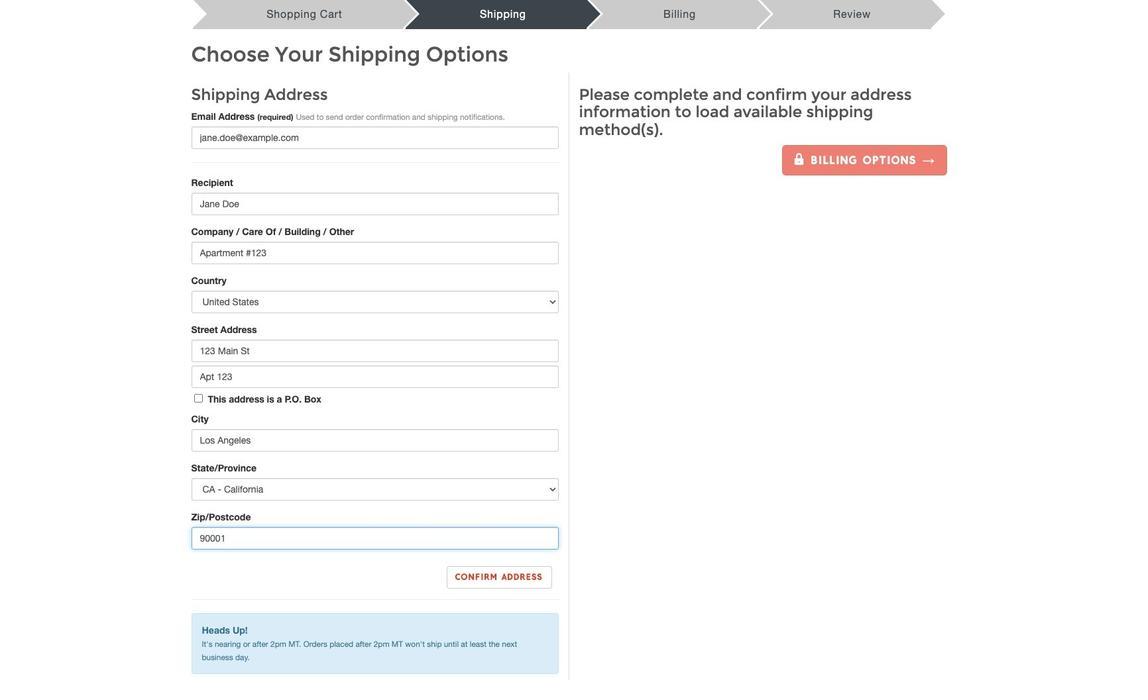 Task type: describe. For each thing, give the bounding box(es) containing it.
jane@example.com email field
[[191, 127, 559, 149]]



Task type: locate. For each thing, give the bounding box(es) containing it.
None text field
[[191, 242, 559, 265], [191, 430, 559, 452], [191, 242, 559, 265], [191, 430, 559, 452]]

alert
[[191, 614, 559, 675]]

Apartment, Suite, Unit, etc. text field
[[191, 366, 559, 389]]

checkout progress element
[[191, 0, 933, 29]]

None checkbox
[[194, 395, 203, 403]]

Jane Doe text field
[[191, 193, 559, 216]]

lock image
[[793, 153, 806, 165]]

None text field
[[191, 528, 559, 551]]

Street Address, PO Box, etc. text field
[[191, 340, 559, 363]]



Task type: vqa. For each thing, say whether or not it's contained in the screenshot.
the find products, tutorials, etc... "text field"
no



